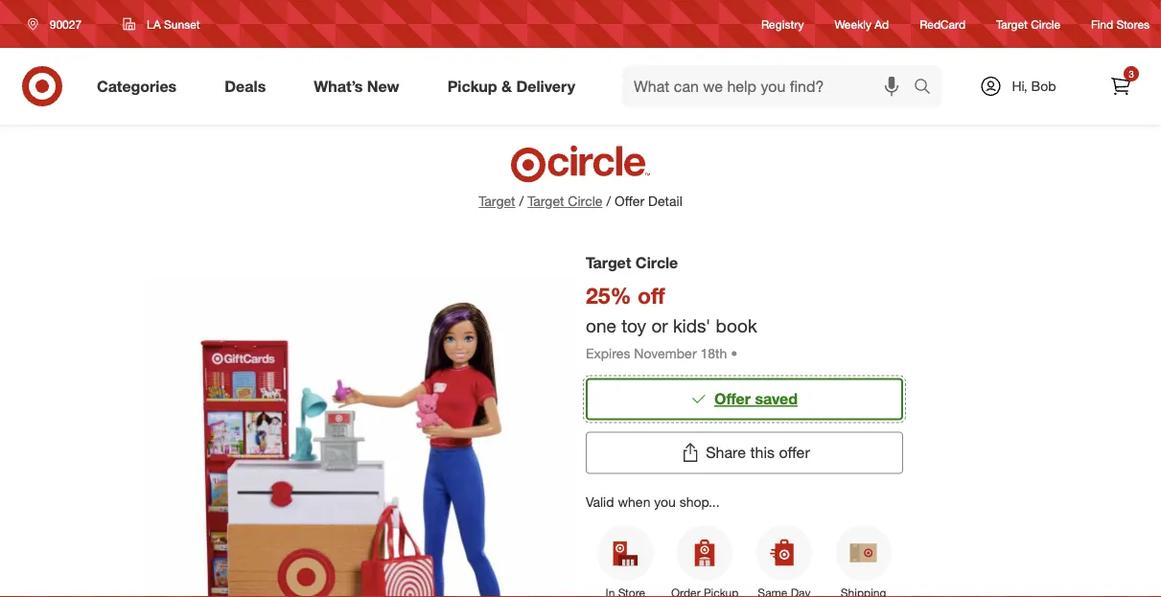 Task type: describe. For each thing, give the bounding box(es) containing it.
target circle button
[[528, 192, 603, 211]]

90027
[[50, 17, 82, 31]]

sunset
[[164, 17, 200, 31]]

what's
[[314, 77, 363, 95]]

la sunset button
[[111, 7, 220, 41]]

18th
[[701, 345, 727, 362]]

bob
[[1032, 78, 1056, 94]]

0 horizontal spatial target circle
[[586, 253, 678, 272]]

this
[[750, 444, 775, 462]]

pickup & delivery
[[448, 77, 575, 95]]

search
[[905, 79, 951, 97]]

find
[[1092, 17, 1114, 31]]

weekly ad link
[[835, 16, 889, 32]]

deals link
[[208, 65, 290, 107]]

registry link
[[762, 16, 804, 32]]

target up 25%
[[586, 253, 631, 272]]

book
[[716, 314, 757, 336]]

shop...
[[680, 494, 720, 510]]

november
[[634, 345, 697, 362]]

what's new link
[[298, 65, 424, 107]]

target circle logo image
[[508, 144, 654, 184]]

target up hi,
[[997, 17, 1028, 31]]

la sunset
[[147, 17, 200, 31]]

circle inside target circle link
[[1031, 17, 1061, 31]]

when
[[618, 494, 651, 510]]

pickup & delivery link
[[431, 65, 599, 107]]

1 horizontal spatial target circle link
[[997, 16, 1061, 32]]

categories link
[[81, 65, 201, 107]]

target right "target" link
[[528, 193, 564, 210]]

what's new
[[314, 77, 400, 95]]

3 link
[[1100, 65, 1142, 107]]

weekly ad
[[835, 17, 889, 31]]

deals
[[225, 77, 266, 95]]

off
[[638, 282, 665, 309]]

&
[[502, 77, 512, 95]]

hi, bob
[[1012, 78, 1056, 94]]

ad
[[875, 17, 889, 31]]

one
[[586, 314, 617, 336]]



Task type: locate. For each thing, give the bounding box(es) containing it.
you
[[654, 494, 676, 510]]

offer
[[779, 444, 810, 462]]

target circle
[[997, 17, 1061, 31], [586, 253, 678, 272]]

0 vertical spatial circle
[[1031, 17, 1061, 31]]

offer inside button
[[714, 390, 751, 409]]

target link
[[479, 193, 516, 210]]

valid
[[586, 494, 614, 510]]

target circle link up hi, bob at the right
[[997, 16, 1061, 32]]

offer
[[615, 193, 645, 210], [714, 390, 751, 409]]

circle down target circle logo
[[568, 193, 603, 210]]

find stores
[[1092, 17, 1150, 31]]

pickup
[[448, 77, 497, 95]]

target
[[997, 17, 1028, 31], [479, 193, 516, 210], [528, 193, 564, 210], [586, 253, 631, 272]]

1 vertical spatial target circle
[[586, 253, 678, 272]]

share this offer button
[[586, 432, 903, 474]]

registry
[[762, 17, 804, 31]]

detail
[[648, 193, 683, 210]]

3
[[1129, 68, 1134, 80]]

target circle up off
[[586, 253, 678, 272]]

search button
[[905, 65, 951, 111]]

1 vertical spatial target circle link
[[528, 192, 603, 211]]

0 vertical spatial target circle
[[997, 17, 1061, 31]]

expires
[[586, 345, 631, 362]]

toy
[[622, 314, 647, 336]]

offer saved button
[[586, 378, 903, 421]]

0 horizontal spatial /
[[519, 193, 524, 210]]

1 vertical spatial circle
[[568, 193, 603, 210]]

saved
[[755, 390, 798, 409]]

la
[[147, 17, 161, 31]]

0 vertical spatial target circle link
[[997, 16, 1061, 32]]

offer saved
[[714, 390, 798, 409]]

0 horizontal spatial offer
[[615, 193, 645, 210]]

0 vertical spatial offer
[[615, 193, 645, 210]]

target left "target circle" button in the top of the page
[[479, 193, 516, 210]]

2 vertical spatial circle
[[636, 253, 678, 272]]

circle
[[1031, 17, 1061, 31], [568, 193, 603, 210], [636, 253, 678, 272]]

/ right "target" link
[[519, 193, 524, 210]]

kids'
[[673, 314, 711, 336]]

circle up off
[[636, 253, 678, 272]]

hi,
[[1012, 78, 1028, 94]]

/
[[519, 193, 524, 210], [607, 193, 611, 210]]

redcard link
[[920, 16, 966, 32]]

redcard
[[920, 17, 966, 31]]

stores
[[1117, 17, 1150, 31]]

1 / from the left
[[519, 193, 524, 210]]

1 vertical spatial offer
[[714, 390, 751, 409]]

target / target circle / offer detail
[[479, 193, 683, 210]]

1 horizontal spatial /
[[607, 193, 611, 210]]

target circle up hi, bob at the right
[[997, 17, 1061, 31]]

weekly
[[835, 17, 872, 31]]

•
[[731, 345, 738, 362]]

categories
[[97, 77, 177, 95]]

circle left find
[[1031, 17, 1061, 31]]

share
[[706, 444, 746, 462]]

25% off one toy or kids' book expires november 18th •
[[586, 282, 757, 362]]

90027 button
[[15, 7, 103, 41]]

/ right "target circle" button in the top of the page
[[607, 193, 611, 210]]

1 horizontal spatial target circle
[[997, 17, 1061, 31]]

1 horizontal spatial circle
[[636, 253, 678, 272]]

find stores link
[[1092, 16, 1150, 32]]

offer left saved
[[714, 390, 751, 409]]

target circle link down target circle logo
[[528, 192, 603, 211]]

2 horizontal spatial circle
[[1031, 17, 1061, 31]]

offer left detail
[[615, 193, 645, 210]]

delivery
[[516, 77, 575, 95]]

1 horizontal spatial offer
[[714, 390, 751, 409]]

What can we help you find? suggestions appear below search field
[[622, 65, 919, 107]]

valid when you shop...
[[586, 494, 720, 510]]

0 horizontal spatial circle
[[568, 193, 603, 210]]

share this offer
[[706, 444, 810, 462]]

or
[[652, 314, 668, 336]]

target circle link
[[997, 16, 1061, 32], [528, 192, 603, 211]]

0 horizontal spatial target circle link
[[528, 192, 603, 211]]

25%
[[586, 282, 632, 309]]

new
[[367, 77, 400, 95]]

2 / from the left
[[607, 193, 611, 210]]



Task type: vqa. For each thing, say whether or not it's contained in the screenshot.
the bottommost Offer
yes



